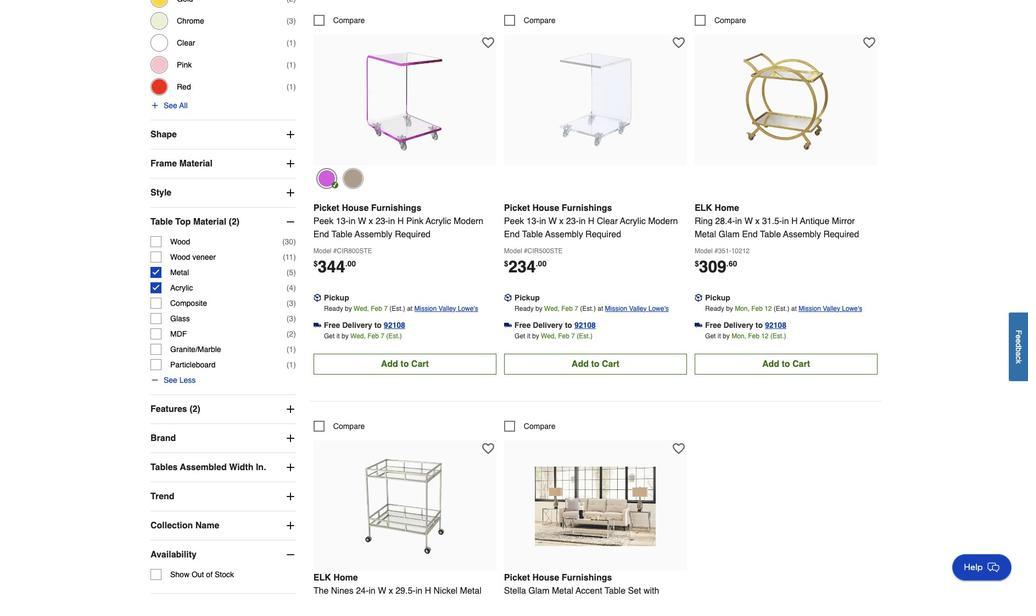 Task type: locate. For each thing, give the bounding box(es) containing it.
model up the 309 at the top right
[[695, 247, 713, 255]]

0 vertical spatial (2)
[[229, 217, 240, 227]]

elk for elk home ring 28.4-in w x 31.5-in h antique mirror metal glam end table assembly required
[[695, 203, 713, 213]]

free delivery to 92108 for first mission valley lowe's button
[[324, 321, 406, 330]]

w inside the elk home the nines 24-in w x 29.5-in h nickel metal
[[378, 586, 387, 596]]

13- inside picket house furnishings peek 13-in w x 23-in h pink acrylic modern end table assembly required
[[336, 216, 349, 226]]

b
[[1015, 348, 1024, 352]]

0 vertical spatial see
[[164, 101, 177, 110]]

1 free delivery to 92108 from the left
[[324, 321, 406, 330]]

e up d at the right of page
[[1015, 335, 1024, 339]]

92108 button
[[384, 320, 406, 331], [575, 320, 596, 331], [766, 320, 787, 331]]

free for 1st mission valley lowe's button from right
[[706, 321, 722, 330]]

3 1 from the top
[[289, 82, 294, 91]]

0 horizontal spatial add
[[381, 359, 398, 369]]

required inside picket house furnishings peek 13-in w x 23-in h clear acrylic modern end table assembly required
[[586, 230, 622, 239]]

# up $ 309 .60
[[715, 247, 719, 255]]

2 get from the left
[[515, 332, 526, 340]]

.60
[[727, 259, 738, 268]]

model up 344
[[314, 247, 332, 255]]

3 92108 button from the left
[[766, 320, 787, 331]]

of
[[206, 570, 213, 579]]

3 it from the left
[[718, 332, 722, 340]]

0 vertical spatial pink
[[177, 60, 192, 69]]

table down 31.5-
[[761, 230, 782, 239]]

1 horizontal spatial clear
[[597, 216, 618, 226]]

lowe's for second mission valley lowe's button from right
[[649, 305, 669, 313]]

0 horizontal spatial #
[[334, 247, 337, 255]]

furnishings inside picket house furnishings peek 13-in w x 23-in h clear acrylic modern end table assembly required
[[562, 203, 612, 213]]

picket house furnishings cir800ste peek 13-in w x 23-in h pink acrylic modern end table assembly required image
[[345, 40, 466, 161]]

0 horizontal spatial home
[[334, 573, 358, 583]]

actual price $309.60 element
[[695, 257, 738, 276]]

) for granite/marble
[[294, 345, 296, 354]]

wed,
[[354, 305, 369, 313], [545, 305, 560, 313], [351, 332, 366, 340], [541, 332, 557, 340]]

assembly up cir800ste
[[355, 230, 393, 239]]

picket up stella
[[504, 573, 530, 583]]

plus image
[[151, 101, 159, 110], [285, 158, 296, 169], [285, 462, 296, 473], [285, 491, 296, 502]]

(2) down style button
[[229, 217, 240, 227]]

pickup image
[[314, 294, 321, 302], [695, 294, 703, 302]]

$ for 309
[[695, 259, 700, 268]]

2 modern from the left
[[649, 216, 678, 226]]

add to cart for 1st "add to cart" button from right
[[763, 359, 811, 369]]

0 horizontal spatial peek
[[314, 216, 334, 226]]

x up cir800ste
[[369, 216, 373, 226]]

3 up the ( 2 )
[[289, 314, 294, 323]]

2 truck filled image from the left
[[504, 321, 512, 329]]

( 3 )
[[287, 16, 296, 25], [287, 299, 296, 308], [287, 314, 296, 323]]

end up 10212
[[743, 230, 758, 239]]

elk
[[695, 203, 713, 213], [314, 573, 331, 583]]

1 horizontal spatial pickup
[[515, 293, 540, 302]]

1 horizontal spatial mission
[[605, 305, 628, 313]]

pickup image down the 309 at the top right
[[695, 294, 703, 302]]

2 92108 from the left
[[575, 321, 596, 330]]

assembly up cir500ste
[[546, 230, 584, 239]]

elk up the
[[314, 573, 331, 583]]

( 4 )
[[287, 284, 296, 292]]

2 horizontal spatial add
[[763, 359, 780, 369]]

see less
[[164, 376, 196, 385]]

3 add from the left
[[763, 359, 780, 369]]

2 horizontal spatial free delivery to 92108
[[706, 321, 787, 330]]

1 vertical spatial see
[[164, 376, 177, 385]]

) for pink
[[294, 60, 296, 69]]

2 horizontal spatial it
[[718, 332, 722, 340]]

2 horizontal spatial ready
[[706, 305, 725, 313]]

table up the model # cir800ste
[[332, 230, 353, 239]]

2 ( 1 ) from the top
[[287, 60, 296, 69]]

0 horizontal spatial 23-
[[376, 216, 389, 226]]

1 horizontal spatial add to cart
[[572, 359, 620, 369]]

house
[[342, 203, 369, 213], [533, 203, 560, 213], [533, 573, 560, 583]]

13- inside picket house furnishings peek 13-in w x 23-in h clear acrylic modern end table assembly required
[[527, 216, 540, 226]]

$ inside $ 309 .60
[[695, 259, 700, 268]]

peek up the model # cir800ste
[[314, 216, 334, 226]]

table for peek 13-in w x 23-in h pink acrylic modern end table assembly required
[[332, 230, 353, 239]]

red
[[177, 82, 191, 91]]

0 horizontal spatial end
[[314, 230, 329, 239]]

$ for 344
[[314, 259, 318, 268]]

see all
[[164, 101, 188, 110]]

( for clear
[[287, 38, 289, 47]]

assembly down antique
[[784, 230, 822, 239]]

$ inside $ 234 .00
[[504, 259, 509, 268]]

$ inside $ 344 .00
[[314, 259, 318, 268]]

2 horizontal spatial 92108
[[766, 321, 787, 330]]

speech bubbles outlined image
[[987, 560, 1002, 575]]

1 vertical spatial material
[[193, 217, 227, 227]]

x
[[369, 216, 373, 226], [560, 216, 564, 226], [756, 216, 760, 226], [389, 586, 393, 596]]

1 add from the left
[[381, 359, 398, 369]]

assembly for clear
[[546, 230, 584, 239]]

5 1 from the top
[[289, 360, 294, 369]]

picket house furnishings cir500ste peek 13-in w x 23-in h clear acrylic modern end table assembly required image
[[536, 40, 656, 161]]

material right the top
[[193, 217, 227, 227]]

7 ) from the top
[[294, 268, 296, 277]]

metal down ring
[[695, 230, 717, 239]]

( for red
[[287, 82, 289, 91]]

0 horizontal spatial add to cart
[[381, 359, 429, 369]]

1 horizontal spatial 92108
[[575, 321, 596, 330]]

13- up the model # cir800ste
[[336, 216, 349, 226]]

3 required from the left
[[824, 230, 860, 239]]

2 horizontal spatial #
[[715, 247, 719, 255]]

furnishings inside picket house furnishings peek 13-in w x 23-in h pink acrylic modern end table assembly required
[[371, 203, 422, 213]]

1 horizontal spatial lowe's
[[649, 305, 669, 313]]

h for elk home the nines 24-in w x 29.5-in h nickel metal
[[425, 586, 432, 596]]

wood veneer
[[170, 253, 216, 262]]

11 ) from the top
[[294, 330, 296, 338]]

home inside the elk home ring 28.4-in w x 31.5-in h antique mirror metal glam end table assembly required
[[715, 203, 740, 213]]

1 horizontal spatial free delivery to 92108
[[515, 321, 596, 330]]

1 at from the left
[[407, 305, 413, 313]]

w left 31.5-
[[745, 216, 753, 226]]

0 horizontal spatial ready by wed, feb 7 (est.) at mission valley lowe's
[[324, 305, 479, 313]]

plus image for tables assembled width in.
[[285, 462, 296, 473]]

3 at from the left
[[792, 305, 797, 313]]

5 plus image from the top
[[285, 520, 296, 531]]

get it by wed, feb 7 (est.) for second mission valley lowe's button from right
[[515, 332, 593, 340]]

1 vertical spatial minus image
[[151, 376, 159, 385]]

material
[[179, 159, 213, 169], [193, 217, 227, 227]]

3 $ from the left
[[695, 259, 700, 268]]

plus image inside collection name button
[[285, 520, 296, 531]]

2 valley from the left
[[630, 305, 647, 313]]

1 horizontal spatial .00
[[536, 259, 547, 268]]

model for peek 13-in w x 23-in h clear acrylic modern end table assembly required
[[504, 247, 522, 255]]

3 model from the left
[[695, 247, 713, 255]]

e up b
[[1015, 339, 1024, 344]]

3 92108 from the left
[[766, 321, 787, 330]]

table inside the elk home ring 28.4-in w x 31.5-in h antique mirror metal glam end table assembly required
[[761, 230, 782, 239]]

pickup down $ 344 .00
[[324, 293, 349, 302]]

0 vertical spatial ( 3 )
[[287, 16, 296, 25]]

1 add to cart from the left
[[381, 359, 429, 369]]

h inside picket house furnishings peek 13-in w x 23-in h pink acrylic modern end table assembly required
[[398, 216, 404, 226]]

acrylic inside picket house furnishings peek 13-in w x 23-in h clear acrylic modern end table assembly required
[[621, 216, 646, 226]]

1 horizontal spatial mission valley lowe's button
[[605, 303, 669, 314]]

( for granite/marble
[[287, 345, 289, 354]]

1 .00 from the left
[[346, 259, 356, 268]]

x inside the elk home the nines 24-in w x 29.5-in h nickel metal
[[389, 586, 393, 596]]

1 13- from the left
[[336, 216, 349, 226]]

get it by mon, feb 12 (est.)
[[706, 332, 787, 340]]

w for elk home the nines 24-in w x 29.5-in h nickel metal
[[378, 586, 387, 596]]

3 down ( 4 ) at the left of page
[[289, 299, 294, 308]]

house for picket house furnishings peek 13-in w x 23-in h clear acrylic modern end table assembly required
[[533, 203, 560, 213]]

picket for picket house furnishings peek 13-in w x 23-in h clear acrylic modern end table assembly required
[[504, 203, 530, 213]]

9 ) from the top
[[294, 299, 296, 308]]

picket down pink icon
[[314, 203, 340, 213]]

13 ) from the top
[[294, 360, 296, 369]]

wood left veneer
[[170, 253, 190, 262]]

.00 inside $ 344 .00
[[346, 259, 356, 268]]

house inside picket house furnishings peek 13-in w x 23-in h clear acrylic modern end table assembly required
[[533, 203, 560, 213]]

get it by wed, feb 7 (est.) for first mission valley lowe's button
[[324, 332, 402, 340]]

x left 31.5-
[[756, 216, 760, 226]]

0 vertical spatial mon,
[[735, 305, 750, 313]]

0 horizontal spatial 92108 button
[[384, 320, 406, 331]]

pickup for first mission valley lowe's button
[[324, 293, 349, 302]]

w up cir500ste
[[549, 216, 557, 226]]

23- inside picket house furnishings peek 13-in w x 23-in h clear acrylic modern end table assembly required
[[567, 216, 579, 226]]

w inside picket house furnishings peek 13-in w x 23-in h pink acrylic modern end table assembly required
[[358, 216, 367, 226]]

modern inside picket house furnishings peek 13-in w x 23-in h clear acrylic modern end table assembly required
[[649, 216, 678, 226]]

ready up get it by mon, feb 12 (est.)
[[706, 305, 725, 313]]

1 horizontal spatial pink
[[407, 216, 424, 226]]

2 peek from the left
[[504, 216, 525, 226]]

glam right stella
[[529, 586, 550, 596]]

plus image for shape
[[285, 129, 296, 140]]

end up the model # cir800ste
[[314, 230, 329, 239]]

0 horizontal spatial truck filled image
[[314, 321, 321, 329]]

2 horizontal spatial end
[[743, 230, 758, 239]]

2 horizontal spatial get
[[706, 332, 716, 340]]

table inside picket house furnishings peek 13-in w x 23-in h pink acrylic modern end table assembly required
[[332, 230, 353, 239]]

13- for peek 13-in w x 23-in h clear acrylic modern end table assembly required
[[527, 216, 540, 226]]

3 mission from the left
[[799, 305, 822, 313]]

0 horizontal spatial get it by wed, feb 7 (est.)
[[324, 332, 402, 340]]

modern inside picket house furnishings peek 13-in w x 23-in h pink acrylic modern end table assembly required
[[454, 216, 484, 226]]

table left the set
[[605, 586, 626, 596]]

1 vertical spatial pink
[[407, 216, 424, 226]]

2 delivery from the left
[[533, 321, 563, 330]]

.00 down cir800ste
[[346, 259, 356, 268]]

2 get it by wed, feb 7 (est.) from the left
[[515, 332, 593, 340]]

10 ) from the top
[[294, 314, 296, 323]]

) for wood
[[294, 237, 296, 246]]

stock
[[215, 570, 234, 579]]

plus image inside tables assembled width in. "button"
[[285, 462, 296, 473]]

3 ) from the top
[[294, 60, 296, 69]]

h inside the elk home the nines 24-in w x 29.5-in h nickel metal
[[425, 586, 432, 596]]

2 model from the left
[[504, 247, 522, 255]]

1002604068 element
[[314, 421, 365, 432]]

mon,
[[735, 305, 750, 313], [732, 332, 747, 340]]

( for particleboard
[[287, 360, 289, 369]]

1 23- from the left
[[376, 216, 389, 226]]

) for red
[[294, 82, 296, 91]]

( for acrylic
[[287, 284, 289, 292]]

#
[[334, 247, 337, 255], [524, 247, 528, 255], [715, 247, 719, 255]]

0 horizontal spatial delivery
[[343, 321, 373, 330]]

3 add to cart button from the left
[[695, 354, 878, 375]]

help button
[[953, 555, 1012, 581]]

it
[[337, 332, 340, 340], [527, 332, 531, 340], [718, 332, 722, 340]]

0 horizontal spatial mission
[[415, 305, 437, 313]]

assembly inside the elk home ring 28.4-in w x 31.5-in h antique mirror metal glam end table assembly required
[[784, 230, 822, 239]]

4 1 from the top
[[289, 345, 294, 354]]

2 horizontal spatial pickup
[[706, 293, 731, 302]]

glam down 28.4-
[[719, 230, 740, 239]]

end for peek 13-in w x 23-in h clear acrylic modern end table assembly required
[[504, 230, 520, 239]]

0 horizontal spatial lowe's
[[458, 305, 479, 313]]

style button
[[151, 179, 296, 207]]

elk inside the elk home ring 28.4-in w x 31.5-in h antique mirror metal glam end table assembly required
[[695, 203, 713, 213]]

1 horizontal spatial acrylic
[[426, 216, 452, 226]]

glam
[[719, 230, 740, 239], [529, 586, 550, 596]]

add to cart
[[381, 359, 429, 369], [572, 359, 620, 369], [763, 359, 811, 369]]

1 horizontal spatial cart
[[602, 359, 620, 369]]

1 horizontal spatial #
[[524, 247, 528, 255]]

( 1 ) for particleboard
[[287, 360, 296, 369]]

furnishings
[[371, 203, 422, 213], [562, 203, 612, 213], [562, 573, 612, 583]]

minus image for availability
[[285, 550, 296, 561]]

plus image
[[285, 129, 296, 140], [285, 187, 296, 198], [285, 404, 296, 415], [285, 433, 296, 444], [285, 520, 296, 531]]

w right the 24-
[[378, 586, 387, 596]]

picket for picket house furnishings peek 13-in w x 23-in h pink acrylic modern end table assembly required
[[314, 203, 340, 213]]

3 for composite
[[289, 299, 294, 308]]

1 truck filled image from the left
[[314, 321, 321, 329]]

1 modern from the left
[[454, 216, 484, 226]]

1 ) from the top
[[294, 16, 296, 25]]

0 horizontal spatial get
[[324, 332, 335, 340]]

0 horizontal spatial (2)
[[190, 404, 200, 414]]

2 ) from the top
[[294, 38, 296, 47]]

2 $ from the left
[[504, 259, 509, 268]]

3 get from the left
[[706, 332, 716, 340]]

2 3 from the top
[[289, 299, 294, 308]]

1 lowe's from the left
[[458, 305, 479, 313]]

metal left accent
[[552, 586, 574, 596]]

w inside picket house furnishings peek 13-in w x 23-in h clear acrylic modern end table assembly required
[[549, 216, 557, 226]]

plus image for brand
[[285, 433, 296, 444]]

1 92108 from the left
[[384, 321, 406, 330]]

plus image inside see all button
[[151, 101, 159, 110]]

compare inside 5001669881 element
[[524, 16, 556, 25]]

heart outline image for 1002604068 element
[[482, 443, 495, 455]]

0 horizontal spatial pickup
[[324, 293, 349, 302]]

1 get it by wed, feb 7 (est.) from the left
[[324, 332, 402, 340]]

plus image inside 'trend' button
[[285, 491, 296, 502]]

end inside picket house furnishings peek 13-in w x 23-in h clear acrylic modern end table assembly required
[[504, 230, 520, 239]]

2 vertical spatial minus image
[[285, 550, 296, 561]]

3 free from the left
[[706, 321, 722, 330]]

3 assembly from the left
[[784, 230, 822, 239]]

house inside picket house furnishings peek 13-in w x 23-in h pink acrylic modern end table assembly required
[[342, 203, 369, 213]]

picket inside picket house furnishings stella glam metal accent table set with
[[504, 573, 530, 583]]

) for mdf
[[294, 330, 296, 338]]

acrylic for pink
[[426, 216, 452, 226]]

truck filled image
[[314, 321, 321, 329], [504, 321, 512, 329], [695, 321, 703, 329]]

see left less
[[164, 376, 177, 385]]

2 horizontal spatial valley
[[823, 305, 841, 313]]

clear inside picket house furnishings peek 13-in w x 23-in h clear acrylic modern end table assembly required
[[597, 216, 618, 226]]

1 vertical spatial 3
[[289, 299, 294, 308]]

ready
[[324, 305, 343, 313], [515, 305, 534, 313], [706, 305, 725, 313]]

1 required from the left
[[395, 230, 431, 239]]

1 horizontal spatial valley
[[630, 305, 647, 313]]

ready by wed, feb 7 (est.) at mission valley lowe's for first mission valley lowe's button
[[324, 305, 479, 313]]

(
[[287, 16, 289, 25], [287, 38, 289, 47], [287, 60, 289, 69], [287, 82, 289, 91], [282, 237, 285, 246], [283, 253, 286, 262], [287, 268, 289, 277], [287, 284, 289, 292], [287, 299, 289, 308], [287, 314, 289, 323], [287, 330, 289, 338], [287, 345, 289, 354], [287, 360, 289, 369]]

1 pickup from the left
[[324, 293, 349, 302]]

234
[[509, 257, 536, 276]]

3 free delivery to 92108 from the left
[[706, 321, 787, 330]]

2 at from the left
[[598, 305, 604, 313]]

d
[[1015, 344, 1024, 348]]

x inside the elk home ring 28.4-in w x 31.5-in h antique mirror metal glam end table assembly required
[[756, 216, 760, 226]]

2 horizontal spatial delivery
[[724, 321, 754, 330]]

( 3 ) down ( 4 ) at the left of page
[[287, 299, 296, 308]]

model # cir500ste
[[504, 247, 563, 255]]

valley for 1st mission valley lowe's button from right
[[823, 305, 841, 313]]

13- for peek 13-in w x 23-in h pink acrylic modern end table assembly required
[[336, 216, 349, 226]]

compare inside 5001938851 "element"
[[524, 422, 556, 431]]

table for ring 28.4-in w x 31.5-in h antique mirror metal glam end table assembly required
[[761, 230, 782, 239]]

composite
[[170, 299, 207, 308]]

get it by wed, feb 7 (est.)
[[324, 332, 402, 340], [515, 332, 593, 340]]

model
[[314, 247, 332, 255], [504, 247, 522, 255], [695, 247, 713, 255]]

x for picket house furnishings peek 13-in w x 23-in h clear acrylic modern end table assembly required
[[560, 216, 564, 226]]

plus image inside shape button
[[285, 129, 296, 140]]

1 horizontal spatial pickup image
[[695, 294, 703, 302]]

1 horizontal spatial modern
[[649, 216, 678, 226]]

2 end from the left
[[504, 230, 520, 239]]

elk home 351-10212 ring 28.4-in w x 31.5-in h antique mirror metal glam end table assembly required image
[[726, 40, 847, 161]]

( 3 ) left 5001769891 element
[[287, 16, 296, 25]]

0 horizontal spatial modern
[[454, 216, 484, 226]]

1 plus image from the top
[[285, 129, 296, 140]]

0 vertical spatial elk
[[695, 203, 713, 213]]

x left 29.5-
[[389, 586, 393, 596]]

1 model from the left
[[314, 247, 332, 255]]

model up 234
[[504, 247, 522, 255]]

table inside picket house furnishings peek 13-in w x 23-in h clear acrylic modern end table assembly required
[[522, 230, 543, 239]]

valley for first mission valley lowe's button
[[439, 305, 456, 313]]

1 ( 1 ) from the top
[[287, 38, 296, 47]]

2 horizontal spatial assembly
[[784, 230, 822, 239]]

1 horizontal spatial add to cart button
[[504, 354, 688, 375]]

1 vertical spatial clear
[[597, 216, 618, 226]]

required inside the elk home ring 28.4-in w x 31.5-in h antique mirror metal glam end table assembly required
[[824, 230, 860, 239]]

required inside picket house furnishings peek 13-in w x 23-in h pink acrylic modern end table assembly required
[[395, 230, 431, 239]]

( 2 )
[[287, 330, 296, 338]]

material inside button
[[179, 159, 213, 169]]

actual price $234.00 element
[[504, 257, 547, 276]]

0 horizontal spatial model
[[314, 247, 332, 255]]

cart
[[412, 359, 429, 369], [602, 359, 620, 369], [793, 359, 811, 369]]

x inside picket house furnishings peek 13-in w x 23-in h clear acrylic modern end table assembly required
[[560, 216, 564, 226]]

1 for granite/marble
[[289, 345, 294, 354]]

compare for 5001769891 element
[[334, 16, 365, 25]]

12 down ready by mon, feb 12 (est.) at mission valley lowe's
[[762, 332, 769, 340]]

2 horizontal spatial free
[[706, 321, 722, 330]]

2 plus image from the top
[[285, 187, 296, 198]]

1 vertical spatial mon,
[[732, 332, 747, 340]]

feb
[[371, 305, 382, 313], [562, 305, 573, 313], [752, 305, 763, 313], [368, 332, 379, 340], [559, 332, 570, 340], [749, 332, 760, 340]]

furnishings inside picket house furnishings stella glam metal accent table set with
[[562, 573, 612, 583]]

92108 button for 1st mission valley lowe's button from right
[[766, 320, 787, 331]]

.00 for 234
[[536, 259, 547, 268]]

) for acrylic
[[294, 284, 296, 292]]

1 vertical spatial elk
[[314, 573, 331, 583]]

x for picket house furnishings peek 13-in w x 23-in h pink acrylic modern end table assembly required
[[369, 216, 373, 226]]

x inside picket house furnishings peek 13-in w x 23-in h pink acrylic modern end table assembly required
[[369, 216, 373, 226]]

metal right nickel
[[460, 586, 482, 596]]

plus image inside brand button
[[285, 433, 296, 444]]

wood down the top
[[170, 237, 190, 246]]

2 pickup from the left
[[515, 293, 540, 302]]

assembly for pink
[[355, 230, 393, 239]]

1 valley from the left
[[439, 305, 456, 313]]

1 heart outline image from the top
[[482, 37, 495, 49]]

tables assembled width in.
[[151, 463, 266, 473]]

material right frame
[[179, 159, 213, 169]]

1 horizontal spatial glam
[[719, 230, 740, 239]]

k
[[1015, 360, 1024, 364]]

metal inside picket house furnishings stella glam metal accent table set with
[[552, 586, 574, 596]]

2 ready from the left
[[515, 305, 534, 313]]

features (2)
[[151, 404, 200, 414]]

metal
[[695, 230, 717, 239], [170, 268, 189, 277], [460, 586, 482, 596], [552, 586, 574, 596]]

1 vertical spatial glam
[[529, 586, 550, 596]]

home inside the elk home the nines 24-in w x 29.5-in h nickel metal
[[334, 573, 358, 583]]

glam inside picket house furnishings stella glam metal accent table set with
[[529, 586, 550, 596]]

pickup down $ 309 .60
[[706, 293, 731, 302]]

home
[[715, 203, 740, 213], [334, 573, 358, 583]]

2 e from the top
[[1015, 339, 1024, 344]]

0 horizontal spatial assembly
[[355, 230, 393, 239]]

1 horizontal spatial end
[[504, 230, 520, 239]]

assembly
[[355, 230, 393, 239], [546, 230, 584, 239], [784, 230, 822, 239]]

2 horizontal spatial cart
[[793, 359, 811, 369]]

required
[[395, 230, 431, 239], [586, 230, 622, 239], [824, 230, 860, 239]]

1 horizontal spatial free
[[515, 321, 531, 330]]

0 horizontal spatial at
[[407, 305, 413, 313]]

picket inside picket house furnishings peek 13-in w x 23-in h clear acrylic modern end table assembly required
[[504, 203, 530, 213]]

pink
[[177, 60, 192, 69], [407, 216, 424, 226]]

1 vertical spatial home
[[334, 573, 358, 583]]

end up model # cir500ste
[[504, 230, 520, 239]]

92108 for 1st mission valley lowe's button from right
[[766, 321, 787, 330]]

)
[[294, 16, 296, 25], [294, 38, 296, 47], [294, 60, 296, 69], [294, 82, 296, 91], [294, 237, 296, 246], [294, 253, 296, 262], [294, 268, 296, 277], [294, 284, 296, 292], [294, 299, 296, 308], [294, 314, 296, 323], [294, 330, 296, 338], [294, 345, 296, 354], [294, 360, 296, 369]]

compare for 5001938851 "element"
[[524, 422, 556, 431]]

it for 1st mission valley lowe's button from right
[[718, 332, 722, 340]]

compare inside "1002441932" "element"
[[715, 16, 747, 25]]

end inside picket house furnishings peek 13-in w x 23-in h pink acrylic modern end table assembly required
[[314, 230, 329, 239]]

2 horizontal spatial truck filled image
[[695, 321, 703, 329]]

ready down $ 234 .00
[[515, 305, 534, 313]]

1 horizontal spatial required
[[586, 230, 622, 239]]

.00 down cir500ste
[[536, 259, 547, 268]]

# for picket house furnishings peek 13-in w x 23-in h clear acrylic modern end table assembly required
[[524, 247, 528, 255]]

plus image inside style button
[[285, 187, 296, 198]]

.00 inside $ 234 .00
[[536, 259, 547, 268]]

1 horizontal spatial truck filled image
[[504, 321, 512, 329]]

0 horizontal spatial glam
[[529, 586, 550, 596]]

1 end from the left
[[314, 230, 329, 239]]

2 horizontal spatial required
[[824, 230, 860, 239]]

elk home ring 28.4-in w x 31.5-in h antique mirror metal glam end table assembly required
[[695, 203, 860, 239]]

end for ring 28.4-in w x 31.5-in h antique mirror metal glam end table assembly required
[[743, 230, 758, 239]]

2 heart outline image from the top
[[482, 443, 495, 455]]

23- for pink
[[376, 216, 389, 226]]

e
[[1015, 335, 1024, 339], [1015, 339, 1024, 344]]

2 horizontal spatial lowe's
[[843, 305, 863, 313]]

2 horizontal spatial model
[[695, 247, 713, 255]]

assembly inside picket house furnishings peek 13-in w x 23-in h clear acrylic modern end table assembly required
[[546, 230, 584, 239]]

1 92108 button from the left
[[384, 320, 406, 331]]

1 horizontal spatial peek
[[504, 216, 525, 226]]

ready by wed, feb 7 (est.) at mission valley lowe's for second mission valley lowe's button from right
[[515, 305, 669, 313]]

2 13- from the left
[[527, 216, 540, 226]]

end inside the elk home ring 28.4-in w x 31.5-in h antique mirror metal glam end table assembly required
[[743, 230, 758, 239]]

mon, down ready by mon, feb 12 (est.) at mission valley lowe's
[[732, 332, 747, 340]]

peek up model # cir500ste
[[504, 216, 525, 226]]

modern
[[454, 216, 484, 226], [649, 216, 678, 226]]

availability
[[151, 550, 197, 560]]

1
[[289, 38, 294, 47], [289, 60, 294, 69], [289, 82, 294, 91], [289, 345, 294, 354], [289, 360, 294, 369]]

(2)
[[229, 217, 240, 227], [190, 404, 200, 414]]

) for composite
[[294, 299, 296, 308]]

valley
[[439, 305, 456, 313], [630, 305, 647, 313], [823, 305, 841, 313]]

antique
[[801, 216, 830, 226]]

model for ring 28.4-in w x 31.5-in h antique mirror metal glam end table assembly required
[[695, 247, 713, 255]]

home up nines
[[334, 573, 358, 583]]

minus image inside availability button
[[285, 550, 296, 561]]

0 horizontal spatial cart
[[412, 359, 429, 369]]

3 left 5001769891 element
[[289, 16, 294, 25]]

x up cir500ste
[[560, 216, 564, 226]]

2 horizontal spatial mission
[[799, 305, 822, 313]]

2
[[289, 330, 294, 338]]

# up $ 234 .00
[[524, 247, 528, 255]]

mon, up get it by mon, feb 12 (est.)
[[735, 305, 750, 313]]

pickup right pickup image
[[515, 293, 540, 302]]

pickup image down 344
[[314, 294, 321, 302]]

house for picket house furnishings peek 13-in w x 23-in h pink acrylic modern end table assembly required
[[342, 203, 369, 213]]

12 ) from the top
[[294, 345, 296, 354]]

peek inside picket house furnishings peek 13-in w x 23-in h clear acrylic modern end table assembly required
[[504, 216, 525, 226]]

1 it from the left
[[337, 332, 340, 340]]

0 horizontal spatial 92108
[[384, 321, 406, 330]]

compare inside 1002604068 element
[[334, 422, 365, 431]]

gold image
[[343, 168, 364, 189]]

minus image inside see less button
[[151, 376, 159, 385]]

peek inside picket house furnishings peek 13-in w x 23-in h pink acrylic modern end table assembly required
[[314, 216, 334, 226]]

1 ( 3 ) from the top
[[287, 16, 296, 25]]

table left the top
[[151, 217, 173, 227]]

2 horizontal spatial acrylic
[[621, 216, 646, 226]]

0 vertical spatial heart outline image
[[482, 37, 495, 49]]

0 horizontal spatial ready
[[324, 305, 343, 313]]

home up 28.4-
[[715, 203, 740, 213]]

2 assembly from the left
[[546, 230, 584, 239]]

elk inside the elk home the nines 24-in w x 29.5-in h nickel metal
[[314, 573, 331, 583]]

2 horizontal spatial 92108 button
[[766, 320, 787, 331]]

truck filled image for pickup image
[[504, 321, 512, 329]]

2 ready by wed, feb 7 (est.) at mission valley lowe's from the left
[[515, 305, 669, 313]]

1 horizontal spatial it
[[527, 332, 531, 340]]

to
[[375, 321, 382, 330], [565, 321, 573, 330], [756, 321, 763, 330], [401, 359, 409, 369], [592, 359, 600, 369], [782, 359, 791, 369]]

23- inside picket house furnishings peek 13-in w x 23-in h pink acrylic modern end table assembly required
[[376, 216, 389, 226]]

cart for 1st "add to cart" button from right
[[793, 359, 811, 369]]

1 horizontal spatial delivery
[[533, 321, 563, 330]]

12
[[765, 305, 773, 313], [762, 332, 769, 340]]

0 vertical spatial clear
[[177, 38, 195, 47]]

4 plus image from the top
[[285, 433, 296, 444]]

3 cart from the left
[[793, 359, 811, 369]]

13- up model # cir500ste
[[527, 216, 540, 226]]

free
[[324, 321, 340, 330], [515, 321, 531, 330], [706, 321, 722, 330]]

delivery
[[343, 321, 373, 330], [533, 321, 563, 330], [724, 321, 754, 330]]

assembly inside picket house furnishings peek 13-in w x 23-in h pink acrylic modern end table assembly required
[[355, 230, 393, 239]]

1 vertical spatial heart outline image
[[482, 443, 495, 455]]

pickup for second mission valley lowe's button from right
[[515, 293, 540, 302]]

1 3 from the top
[[289, 16, 294, 25]]

heart outline image
[[482, 37, 495, 49], [482, 443, 495, 455]]

table up model # cir500ste
[[522, 230, 543, 239]]

home for nines
[[334, 573, 358, 583]]

1 see from the top
[[164, 101, 177, 110]]

12 up get it by mon, feb 12 (est.)
[[765, 305, 773, 313]]

w
[[358, 216, 367, 226], [549, 216, 557, 226], [745, 216, 753, 226], [378, 586, 387, 596]]

wood for wood veneer
[[170, 253, 190, 262]]

w up cir800ste
[[358, 216, 367, 226]]

2 free from the left
[[515, 321, 531, 330]]

1 assembly from the left
[[355, 230, 393, 239]]

house for picket house furnishings stella glam metal accent table set with
[[533, 573, 560, 583]]

( 3 ) up the ( 2 )
[[287, 314, 296, 323]]

house inside picket house furnishings stella glam metal accent table set with
[[533, 573, 560, 583]]

picket house furnishings cbr100ote stella glam metal accent table set with storage image
[[536, 446, 656, 567]]

2 # from the left
[[524, 247, 528, 255]]

required for mirror
[[824, 230, 860, 239]]

1 free from the left
[[324, 321, 340, 330]]

compare inside 5001769891 element
[[334, 16, 365, 25]]

1 horizontal spatial at
[[598, 305, 604, 313]]

3
[[289, 16, 294, 25], [289, 299, 294, 308], [289, 314, 294, 323]]

plus image inside frame material button
[[285, 158, 296, 169]]

3 pickup from the left
[[706, 293, 731, 302]]

0 vertical spatial minus image
[[285, 216, 296, 227]]

( for mdf
[[287, 330, 289, 338]]

# up $ 344 .00
[[334, 247, 337, 255]]

by
[[345, 305, 352, 313], [536, 305, 543, 313], [727, 305, 734, 313], [342, 332, 349, 340], [533, 332, 540, 340], [723, 332, 730, 340]]

picket up model # cir500ste
[[504, 203, 530, 213]]

h inside picket house furnishings peek 13-in w x 23-in h clear acrylic modern end table assembly required
[[589, 216, 595, 226]]

tables
[[151, 463, 178, 473]]

2 23- from the left
[[567, 216, 579, 226]]

1 horizontal spatial 92108 button
[[575, 320, 596, 331]]

1 vertical spatial wood
[[170, 253, 190, 262]]

3 end from the left
[[743, 230, 758, 239]]

acrylic
[[426, 216, 452, 226], [621, 216, 646, 226], [170, 284, 193, 292]]

1 horizontal spatial (2)
[[229, 217, 240, 227]]

3 add to cart from the left
[[763, 359, 811, 369]]

(2) right features
[[190, 404, 200, 414]]

heart outline image
[[673, 37, 685, 49], [864, 37, 876, 49], [673, 443, 685, 455]]

elk up ring
[[695, 203, 713, 213]]

3 for glass
[[289, 314, 294, 323]]

ready down actual price $344.00 element
[[324, 305, 343, 313]]

mission valley lowe's button
[[415, 303, 479, 314], [605, 303, 669, 314], [799, 303, 863, 314]]

1 for pink
[[289, 60, 294, 69]]

shape button
[[151, 120, 296, 149]]

see left all
[[164, 101, 177, 110]]

end
[[314, 230, 329, 239], [504, 230, 520, 239], [743, 230, 758, 239]]

0 horizontal spatial clear
[[177, 38, 195, 47]]

4 ( 1 ) from the top
[[287, 345, 296, 354]]

get
[[324, 332, 335, 340], [515, 332, 526, 340], [706, 332, 716, 340]]

furnishings for clear
[[562, 203, 612, 213]]

at for 1st mission valley lowe's button from right
[[792, 305, 797, 313]]

2 .00 from the left
[[536, 259, 547, 268]]

picket inside picket house furnishings peek 13-in w x 23-in h pink acrylic modern end table assembly required
[[314, 203, 340, 213]]

acrylic inside picket house furnishings peek 13-in w x 23-in h pink acrylic modern end table assembly required
[[426, 216, 452, 226]]

2 it from the left
[[527, 332, 531, 340]]

2 pickup image from the left
[[695, 294, 703, 302]]

2 free delivery to 92108 from the left
[[515, 321, 596, 330]]

0 horizontal spatial free
[[324, 321, 340, 330]]

1 vertical spatial (2)
[[190, 404, 200, 414]]

minus image
[[285, 216, 296, 227], [151, 376, 159, 385], [285, 550, 296, 561]]



Task type: vqa. For each thing, say whether or not it's contained in the screenshot.


Task type: describe. For each thing, give the bounding box(es) containing it.
344
[[318, 257, 346, 276]]

a
[[1015, 352, 1024, 356]]

collection name
[[151, 521, 220, 531]]

309
[[700, 257, 727, 276]]

$ 344 .00
[[314, 257, 356, 276]]

lowe's for first mission valley lowe's button
[[458, 305, 479, 313]]

( 3 ) for chrome
[[287, 16, 296, 25]]

3 ready from the left
[[706, 305, 725, 313]]

) for chrome
[[294, 16, 296, 25]]

metal inside the elk home the nines 24-in w x 29.5-in h nickel metal
[[460, 586, 482, 596]]

5001769891 element
[[314, 15, 365, 26]]

4
[[289, 284, 294, 292]]

see for see less
[[164, 376, 177, 385]]

( 1 ) for red
[[287, 82, 296, 91]]

( for chrome
[[287, 16, 289, 25]]

30
[[285, 237, 294, 246]]

brand button
[[151, 424, 296, 453]]

nickel
[[434, 586, 458, 596]]

1 mission from the left
[[415, 305, 437, 313]]

valley for second mission valley lowe's button from right
[[630, 305, 647, 313]]

elk home 1114-318 the nines 24-in w x 29.5-in h nickel metal modern end table assembly required image
[[345, 446, 466, 567]]

11
[[286, 253, 294, 262]]

1 for clear
[[289, 38, 294, 47]]

ready by mon, feb 12 (est.) at mission valley lowe's
[[706, 305, 863, 313]]

free delivery to 92108 for 1st mission valley lowe's button from right
[[706, 321, 787, 330]]

frame material
[[151, 159, 213, 169]]

92108 button for first mission valley lowe's button
[[384, 320, 406, 331]]

2 mission from the left
[[605, 305, 628, 313]]

add to cart for second "add to cart" button from the right
[[572, 359, 620, 369]]

28.4-
[[716, 216, 736, 226]]

2 add to cart button from the left
[[504, 354, 688, 375]]

elk home the nines 24-in w x 29.5-in h nickel metal
[[314, 573, 482, 597]]

glass
[[170, 314, 190, 323]]

add to cart for 1st "add to cart" button
[[381, 359, 429, 369]]

1 for particleboard
[[289, 360, 294, 369]]

1 delivery from the left
[[343, 321, 373, 330]]

cir500ste
[[528, 247, 563, 255]]

see all button
[[151, 100, 188, 111]]

1002441932 element
[[695, 15, 747, 26]]

assembly for mirror
[[784, 230, 822, 239]]

table top material (2)
[[151, 217, 240, 227]]

modern for peek 13-in w x 23-in h clear acrylic modern end table assembly required
[[649, 216, 678, 226]]

( 5 )
[[287, 268, 296, 277]]

show out of stock
[[170, 570, 234, 579]]

compare for "1002441932" "element"
[[715, 16, 747, 25]]

frame material button
[[151, 149, 296, 178]]

less
[[180, 376, 196, 385]]

truck filled image for pickup icon associated with ready by mon, feb 12 (est.) at mission valley lowe's
[[695, 321, 703, 329]]

with
[[644, 586, 660, 596]]

# for elk home ring 28.4-in w x 31.5-in h antique mirror metal glam end table assembly required
[[715, 247, 719, 255]]

collection
[[151, 521, 193, 531]]

3 plus image from the top
[[285, 404, 296, 415]]

heart outline image for 5001769891 element
[[482, 37, 495, 49]]

3 mission valley lowe's button from the left
[[799, 303, 863, 314]]

metal inside the elk home ring 28.4-in w x 31.5-in h antique mirror metal glam end table assembly required
[[695, 230, 717, 239]]

( for metal
[[287, 268, 289, 277]]

1 e from the top
[[1015, 335, 1024, 339]]

picket house furnishings peek 13-in w x 23-in h clear acrylic modern end table assembly required
[[504, 203, 678, 239]]

( 1 ) for pink
[[287, 60, 296, 69]]

351-
[[719, 247, 732, 255]]

home for 28.4-
[[715, 203, 740, 213]]

stella
[[504, 586, 526, 596]]

required for pink
[[395, 230, 431, 239]]

accent
[[576, 586, 603, 596]]

chrome
[[177, 16, 204, 25]]

end for peek 13-in w x 23-in h pink acrylic modern end table assembly required
[[314, 230, 329, 239]]

required for clear
[[586, 230, 622, 239]]

cir800ste
[[337, 247, 372, 255]]

pickup image for ready by wed, feb 7 (est.) at mission valley lowe's
[[314, 294, 321, 302]]

( for pink
[[287, 60, 289, 69]]

table inside picket house furnishings stella glam metal accent table set with
[[605, 586, 626, 596]]

the
[[314, 586, 329, 596]]

5001669881 element
[[504, 15, 556, 26]]

$ 234 .00
[[504, 257, 547, 276]]

availability button
[[151, 541, 296, 569]]

pickup image
[[504, 294, 512, 302]]

) for metal
[[294, 268, 296, 277]]

mirror
[[833, 216, 856, 226]]

pink inside picket house furnishings peek 13-in w x 23-in h pink acrylic modern end table assembly required
[[407, 216, 424, 226]]

add for 1st "add to cart" button
[[381, 359, 398, 369]]

free for second mission valley lowe's button from right
[[515, 321, 531, 330]]

out
[[192, 570, 204, 579]]

model for peek 13-in w x 23-in h pink acrylic modern end table assembly required
[[314, 247, 332, 255]]

furnishings for pink
[[371, 203, 422, 213]]

model # cir800ste
[[314, 247, 372, 255]]

92108 for second mission valley lowe's button from right
[[575, 321, 596, 330]]

free delivery to 92108 for second mission valley lowe's button from right
[[515, 321, 596, 330]]

0 horizontal spatial acrylic
[[170, 284, 193, 292]]

trend button
[[151, 482, 296, 511]]

granite/marble
[[170, 345, 221, 354]]

5
[[289, 268, 294, 277]]

width
[[229, 463, 254, 473]]

( 1 ) for granite/marble
[[287, 345, 296, 354]]

at for second mission valley lowe's button from right
[[598, 305, 604, 313]]

w for picket house furnishings peek 13-in w x 23-in h clear acrylic modern end table assembly required
[[549, 216, 557, 226]]

x for elk home the nines 24-in w x 29.5-in h nickel metal
[[389, 586, 393, 596]]

collection name button
[[151, 512, 296, 540]]

picket house furnishings stella glam metal accent table set with
[[504, 573, 660, 597]]

w inside the elk home ring 28.4-in w x 31.5-in h antique mirror metal glam end table assembly required
[[745, 216, 753, 226]]

plus image for style
[[285, 187, 296, 198]]

at for first mission valley lowe's button
[[407, 305, 413, 313]]

tables assembled width in. button
[[151, 453, 296, 482]]

see less button
[[151, 375, 196, 386]]

top
[[175, 217, 191, 227]]

5001938851 element
[[504, 421, 556, 432]]

2 mission valley lowe's button from the left
[[605, 303, 669, 314]]

plus image for trend
[[285, 491, 296, 502]]

shape
[[151, 130, 177, 140]]

3 delivery from the left
[[724, 321, 754, 330]]

it for first mission valley lowe's button
[[337, 332, 340, 340]]

$ for 234
[[504, 259, 509, 268]]

see for see all
[[164, 101, 177, 110]]

it for second mission valley lowe's button from right
[[527, 332, 531, 340]]

( 30 )
[[282, 237, 296, 246]]

29.5-
[[396, 586, 416, 596]]

truck filled image for pickup icon for ready by wed, feb 7 (est.) at mission valley lowe's
[[314, 321, 321, 329]]

pink image
[[316, 168, 337, 189]]

glam inside the elk home ring 28.4-in w x 31.5-in h antique mirror metal glam end table assembly required
[[719, 230, 740, 239]]

veneer
[[192, 253, 216, 262]]

1 get from the left
[[324, 332, 335, 340]]

( for glass
[[287, 314, 289, 323]]

1 ready from the left
[[324, 305, 343, 313]]

) for wood veneer
[[294, 253, 296, 262]]

set
[[628, 586, 642, 596]]

brand
[[151, 434, 176, 443]]

frame
[[151, 159, 177, 169]]

( 1 ) for clear
[[287, 38, 296, 47]]

name
[[196, 521, 220, 531]]

in.
[[256, 463, 266, 473]]

pickup image for ready by mon, feb 12 (est.) at mission valley lowe's
[[695, 294, 703, 302]]

add for 1st "add to cart" button from right
[[763, 359, 780, 369]]

( 3 ) for glass
[[287, 314, 296, 323]]

) for particleboard
[[294, 360, 296, 369]]

mdf
[[170, 330, 187, 338]]

show
[[170, 570, 190, 579]]

lowe's for 1st mission valley lowe's button from right
[[843, 305, 863, 313]]

all
[[179, 101, 188, 110]]

modern for peek 13-in w x 23-in h pink acrylic modern end table assembly required
[[454, 216, 484, 226]]

ring
[[695, 216, 713, 226]]

( for wood
[[282, 237, 285, 246]]

23- for clear
[[567, 216, 579, 226]]

0 horizontal spatial pink
[[177, 60, 192, 69]]

compare for 5001669881 element
[[524, 16, 556, 25]]

( 11 )
[[283, 253, 296, 262]]

metal down wood veneer
[[170, 268, 189, 277]]

add for second "add to cart" button from the right
[[572, 359, 589, 369]]

peek for peek 13-in w x 23-in h pink acrylic modern end table assembly required
[[314, 216, 334, 226]]

assembled
[[180, 463, 227, 473]]

1 mission valley lowe's button from the left
[[415, 303, 479, 314]]

$ 309 .60
[[695, 257, 738, 276]]

f e e d b a c k button
[[1010, 313, 1029, 382]]

compare for 1002604068 element
[[334, 422, 365, 431]]

24-
[[356, 586, 369, 596]]

0 vertical spatial 12
[[765, 305, 773, 313]]

help
[[965, 562, 984, 573]]

picket house furnishings peek 13-in w x 23-in h pink acrylic modern end table assembly required
[[314, 203, 484, 239]]

particleboard
[[170, 360, 216, 369]]

92108 for first mission valley lowe's button
[[384, 321, 406, 330]]

f e e d b a c k
[[1015, 330, 1024, 364]]

31.5-
[[763, 216, 783, 226]]

10212
[[732, 247, 750, 255]]

) for clear
[[294, 38, 296, 47]]

3 for chrome
[[289, 16, 294, 25]]

picket for picket house furnishings stella glam metal accent table set with
[[504, 573, 530, 583]]

92108 button for second mission valley lowe's button from right
[[575, 320, 596, 331]]

cart for 1st "add to cart" button
[[412, 359, 429, 369]]

1 add to cart button from the left
[[314, 354, 497, 375]]

table for peek 13-in w x 23-in h clear acrylic modern end table assembly required
[[522, 230, 543, 239]]

actual price $344.00 element
[[314, 257, 356, 276]]

style
[[151, 188, 172, 198]]

trend
[[151, 492, 175, 502]]

) for glass
[[294, 314, 296, 323]]

cart for second "add to cart" button from the right
[[602, 359, 620, 369]]

nines
[[331, 586, 354, 596]]

h inside the elk home ring 28.4-in w x 31.5-in h antique mirror metal glam end table assembly required
[[792, 216, 798, 226]]

model # 351-10212
[[695, 247, 750, 255]]

features
[[151, 404, 187, 414]]

c
[[1015, 356, 1024, 360]]

1 vertical spatial 12
[[762, 332, 769, 340]]



